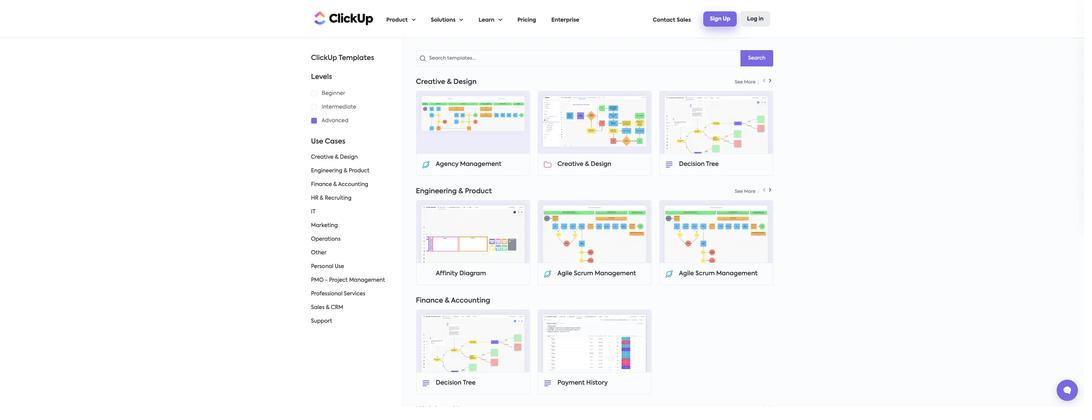 Task type: vqa. For each thing, say whether or not it's contained in the screenshot.
The Clickup Automatically Bills You At A Prorated Price Based On The Time Left In Your Cycle For Any Paid Users Added To Your Workspace. Paid Users Include Members And Internal Guests.
no



Task type: locate. For each thing, give the bounding box(es) containing it.
pricing link
[[517, 0, 536, 38]]

affinity
[[436, 271, 458, 277]]

sign up button
[[704, 11, 737, 27]]

see more for engineering & product
[[735, 190, 756, 194]]

2 horizontal spatial creative & design
[[557, 161, 611, 167]]

log in
[[747, 16, 764, 21]]

creative & design
[[416, 79, 477, 86], [311, 155, 358, 160], [557, 161, 611, 167]]

0 vertical spatial creative & design
[[416, 79, 477, 86]]

clickup templates
[[311, 55, 374, 62]]

0 vertical spatial creative
[[416, 79, 445, 86]]

0 vertical spatial see more
[[735, 80, 756, 85]]

1 horizontal spatial accounting
[[451, 298, 490, 304]]

design inside list
[[340, 155, 358, 160]]

finance & accounting down affinity
[[416, 298, 490, 304]]

see
[[735, 80, 743, 85], [735, 190, 743, 194]]

list containing creative & design
[[311, 154, 398, 325]]

1 horizontal spatial use
[[335, 264, 344, 269]]

0 horizontal spatial scrum
[[574, 271, 593, 277]]

product inside popup button
[[386, 17, 408, 23]]

1 vertical spatial list
[[311, 154, 398, 325]]

sales
[[677, 17, 691, 23], [311, 305, 325, 310]]

1 vertical spatial decision tree
[[436, 380, 476, 386]]

-
[[325, 278, 328, 283]]

1 vertical spatial product
[[349, 168, 370, 174]]

engineering up finance & accounting link
[[311, 168, 342, 174]]

0 horizontal spatial accounting
[[338, 182, 368, 187]]

affinity diagram link
[[422, 270, 524, 278]]

decision tree
[[679, 161, 719, 167], [436, 380, 476, 386]]

sales up the support link
[[311, 305, 325, 310]]

cases
[[325, 138, 345, 145]]

0 vertical spatial creative & design link
[[311, 155, 358, 160]]

accounting down affinity diagram link on the left of page
[[451, 298, 490, 304]]

0 horizontal spatial agile
[[557, 271, 572, 277]]

it
[[311, 209, 316, 215]]

engineering & product down the agency
[[416, 188, 492, 195]]

agile scrum management link
[[544, 270, 645, 278], [665, 270, 767, 278]]

payment history link
[[544, 380, 645, 388]]

&
[[447, 79, 452, 86], [335, 155, 339, 160], [585, 161, 589, 167], [344, 168, 347, 174], [333, 182, 337, 187], [458, 188, 463, 195], [320, 196, 324, 201], [445, 298, 450, 304], [326, 305, 330, 310]]

2 agile from the left
[[679, 271, 694, 277]]

1 see more from the top
[[735, 80, 756, 85]]

0 vertical spatial engineering & product
[[311, 168, 370, 174]]

finance up hr at left
[[311, 182, 332, 187]]

0 vertical spatial product
[[386, 17, 408, 23]]

accounting down engineering & product link
[[338, 182, 368, 187]]

0 horizontal spatial design
[[340, 155, 358, 160]]

2 horizontal spatial product
[[465, 188, 492, 195]]

agile scrum management for 2nd 'agile scrum management' link from the right
[[557, 271, 636, 277]]

1 horizontal spatial creative & design link
[[544, 161, 645, 169]]

finance & accounting
[[311, 182, 368, 187], [416, 298, 490, 304]]

0 horizontal spatial decision tree link
[[422, 380, 524, 388]]

2 vertical spatial creative
[[557, 161, 583, 167]]

2 agile scrum management link from the left
[[665, 270, 767, 278]]

1 agile scrum management from the left
[[557, 271, 636, 277]]

payment
[[557, 380, 585, 386]]

0 horizontal spatial tree
[[463, 380, 476, 386]]

agency management link
[[422, 161, 524, 169]]

1 horizontal spatial creative
[[416, 79, 445, 86]]

history
[[586, 380, 608, 386]]

2 agile scrum management from the left
[[679, 271, 758, 277]]

see more
[[735, 80, 756, 85], [735, 190, 756, 194]]

use up project
[[335, 264, 344, 269]]

1 vertical spatial decision
[[436, 380, 461, 386]]

design inside creative & design link
[[591, 161, 611, 167]]

scrum
[[574, 271, 593, 277], [695, 271, 715, 277]]

1 horizontal spatial agile scrum management link
[[665, 270, 767, 278]]

intermediate
[[322, 104, 356, 110]]

use left the cases
[[311, 138, 323, 145]]

sales & crm
[[311, 305, 343, 310]]

professional services link
[[311, 291, 365, 297]]

clickup templates link
[[311, 55, 374, 62]]

see for creative & design
[[735, 80, 743, 85]]

0 horizontal spatial creative
[[311, 155, 334, 160]]

1 horizontal spatial tree
[[706, 161, 719, 167]]

use
[[311, 138, 323, 145], [335, 264, 344, 269]]

0 vertical spatial finance & accounting
[[311, 182, 368, 187]]

1 horizontal spatial engineering
[[416, 188, 457, 195]]

1 vertical spatial finance
[[416, 298, 443, 304]]

other link
[[311, 250, 326, 256]]

finance down affinity
[[416, 298, 443, 304]]

engineering & product
[[311, 168, 370, 174], [416, 188, 492, 195]]

1 horizontal spatial scrum
[[695, 271, 715, 277]]

beginner
[[322, 91, 345, 96]]

other
[[311, 250, 326, 256]]

management
[[460, 161, 501, 167], [594, 271, 636, 277], [716, 271, 758, 277], [349, 278, 385, 283]]

None submit
[[741, 50, 773, 67]]

0 horizontal spatial product
[[349, 168, 370, 174]]

finance & accounting inside list
[[311, 182, 368, 187]]

clickup
[[311, 55, 337, 62]]

creative & design link
[[311, 155, 358, 160], [544, 161, 645, 169]]

0 horizontal spatial agile scrum management link
[[544, 270, 645, 278]]

1 see from the top
[[735, 80, 743, 85]]

payment history
[[557, 380, 608, 386]]

1 vertical spatial use
[[335, 264, 344, 269]]

0 horizontal spatial engineering & product
[[311, 168, 370, 174]]

1 vertical spatial see more
[[735, 190, 756, 194]]

1 vertical spatial creative & design
[[311, 155, 358, 160]]

0 vertical spatial decision tree
[[679, 161, 719, 167]]

agile scrum management
[[557, 271, 636, 277], [679, 271, 758, 277]]

decision
[[679, 161, 705, 167], [436, 380, 461, 386]]

decision tree link
[[665, 161, 767, 169], [422, 380, 524, 388]]

0 horizontal spatial engineering
[[311, 168, 342, 174]]

0 vertical spatial design
[[453, 79, 477, 86]]

Search templates… search field
[[416, 50, 741, 67]]

personal
[[311, 264, 333, 269]]

1 horizontal spatial creative & design
[[416, 79, 477, 86]]

professional
[[311, 291, 343, 297]]

0 vertical spatial more
[[744, 80, 756, 85]]

personal use link
[[311, 264, 344, 269]]

engineering down the agency
[[416, 188, 457, 195]]

1 horizontal spatial decision tree link
[[665, 161, 767, 169]]

see more for creative & design
[[735, 80, 756, 85]]

0 vertical spatial accounting
[[338, 182, 368, 187]]

0 horizontal spatial finance
[[311, 182, 332, 187]]

finance & accounting down engineering & product link
[[311, 182, 368, 187]]

more
[[744, 80, 756, 85], [744, 190, 756, 194]]

1 vertical spatial design
[[340, 155, 358, 160]]

pricing
[[517, 17, 536, 23]]

product
[[386, 17, 408, 23], [349, 168, 370, 174], [465, 188, 492, 195]]

design
[[453, 79, 477, 86], [340, 155, 358, 160], [591, 161, 611, 167]]

0 vertical spatial see
[[735, 80, 743, 85]]

sales right contact
[[677, 17, 691, 23]]

1 vertical spatial sales
[[311, 305, 325, 310]]

engineering
[[311, 168, 342, 174], [416, 188, 457, 195]]

0 horizontal spatial finance & accounting
[[311, 182, 368, 187]]

1 horizontal spatial agile scrum management
[[679, 271, 758, 277]]

agile
[[557, 271, 572, 277], [679, 271, 694, 277]]

solutions
[[431, 17, 456, 23]]

1 horizontal spatial product
[[386, 17, 408, 23]]

1 more from the top
[[744, 80, 756, 85]]

accounting inside list
[[338, 182, 368, 187]]

solutions button
[[431, 0, 463, 38]]

0 horizontal spatial agile scrum management
[[557, 271, 636, 277]]

1 vertical spatial decision tree link
[[422, 380, 524, 388]]

1 horizontal spatial agile
[[679, 271, 694, 277]]

1 vertical spatial see
[[735, 190, 743, 194]]

2 horizontal spatial creative
[[557, 161, 583, 167]]

0 vertical spatial finance
[[311, 182, 332, 187]]

1 vertical spatial finance & accounting
[[416, 298, 490, 304]]

1 vertical spatial tree
[[463, 380, 476, 386]]

crm
[[331, 305, 343, 310]]

1 vertical spatial engineering & product
[[416, 188, 492, 195]]

2 more from the top
[[744, 190, 756, 194]]

support link
[[311, 319, 332, 324]]

accounting
[[338, 182, 368, 187], [451, 298, 490, 304]]

agency management
[[436, 161, 501, 167]]

contact sales
[[653, 17, 691, 23]]

list
[[386, 0, 653, 38], [311, 154, 398, 325]]

engineering & product up finance & accounting link
[[311, 168, 370, 174]]

0 vertical spatial engineering
[[311, 168, 342, 174]]

0 horizontal spatial sales
[[311, 305, 325, 310]]

0 horizontal spatial creative & design
[[311, 155, 358, 160]]

2 see more from the top
[[735, 190, 756, 194]]

creative
[[416, 79, 445, 86], [311, 155, 334, 160], [557, 161, 583, 167]]

0 vertical spatial tree
[[706, 161, 719, 167]]

1 vertical spatial more
[[744, 190, 756, 194]]

0 horizontal spatial decision
[[436, 380, 461, 386]]

tree
[[706, 161, 719, 167], [463, 380, 476, 386]]

1 horizontal spatial design
[[453, 79, 477, 86]]

1 vertical spatial accounting
[[451, 298, 490, 304]]

0 horizontal spatial use
[[311, 138, 323, 145]]

1 horizontal spatial finance
[[416, 298, 443, 304]]

professional services
[[311, 291, 365, 297]]

log in link
[[741, 11, 770, 27]]

1 horizontal spatial decision
[[679, 161, 705, 167]]

contact sales link
[[653, 0, 691, 38]]

2 see from the top
[[735, 190, 743, 194]]

2 horizontal spatial design
[[591, 161, 611, 167]]

finance
[[311, 182, 332, 187], [416, 298, 443, 304]]

use cases
[[311, 138, 345, 145]]

1 horizontal spatial sales
[[677, 17, 691, 23]]

0 vertical spatial sales
[[677, 17, 691, 23]]

up
[[723, 16, 730, 21]]

0 vertical spatial list
[[386, 0, 653, 38]]

2 vertical spatial design
[[591, 161, 611, 167]]



Task type: describe. For each thing, give the bounding box(es) containing it.
engineering inside list
[[311, 168, 342, 174]]

1 agile from the left
[[557, 271, 572, 277]]

sign
[[710, 16, 722, 21]]

it link
[[311, 209, 316, 215]]

more for creative & design
[[744, 80, 756, 85]]

& inside creative & design link
[[585, 161, 589, 167]]

pmo - project management link
[[311, 278, 385, 283]]

pmo
[[311, 278, 324, 283]]

hr & recruiting link
[[311, 196, 352, 201]]

agile scrum management for first 'agile scrum management' link from right
[[679, 271, 758, 277]]

learn button
[[479, 0, 502, 38]]

product button
[[386, 0, 416, 38]]

sales inside "link"
[[677, 17, 691, 23]]

enterprise link
[[551, 0, 579, 38]]

services
[[344, 291, 365, 297]]

engineering & product inside list
[[311, 168, 370, 174]]

learn
[[479, 17, 494, 23]]

marketing link
[[311, 223, 338, 228]]

2 vertical spatial product
[[465, 188, 492, 195]]

creative & design inside list
[[311, 155, 358, 160]]

1 vertical spatial creative
[[311, 155, 334, 160]]

more for engineering & product
[[744, 190, 756, 194]]

pmo - project management
[[311, 278, 385, 283]]

enterprise
[[551, 17, 579, 23]]

engineering & product link
[[311, 168, 370, 174]]

use inside list
[[335, 264, 344, 269]]

2 vertical spatial creative & design
[[557, 161, 611, 167]]

1 agile scrum management link from the left
[[544, 270, 645, 278]]

agency
[[436, 161, 458, 167]]

operations link
[[311, 237, 341, 242]]

0 vertical spatial use
[[311, 138, 323, 145]]

1 horizontal spatial decision tree
[[679, 161, 719, 167]]

0 horizontal spatial decision tree
[[436, 380, 476, 386]]

1 vertical spatial engineering
[[416, 188, 457, 195]]

hr & recruiting
[[311, 196, 352, 201]]

operations
[[311, 237, 341, 242]]

sales inside list
[[311, 305, 325, 310]]

hr
[[311, 196, 318, 201]]

in
[[759, 16, 764, 21]]

diagram
[[459, 271, 486, 277]]

recruiting
[[325, 196, 352, 201]]

levels
[[311, 74, 332, 81]]

0 vertical spatial decision
[[679, 161, 705, 167]]

marketing
[[311, 223, 338, 228]]

sales & crm link
[[311, 305, 343, 310]]

0 vertical spatial decision tree link
[[665, 161, 767, 169]]

project
[[329, 278, 348, 283]]

sign up
[[710, 16, 730, 21]]

tree for leftmost decision tree link
[[463, 380, 476, 386]]

1 scrum from the left
[[574, 271, 593, 277]]

1 horizontal spatial engineering & product
[[416, 188, 492, 195]]

affinity diagram
[[436, 271, 486, 277]]

log
[[747, 16, 757, 21]]

main navigation element
[[386, 0, 770, 38]]

1 vertical spatial creative & design link
[[544, 161, 645, 169]]

finance & accounting link
[[311, 182, 368, 187]]

finance inside list
[[311, 182, 332, 187]]

tree for topmost decision tree link
[[706, 161, 719, 167]]

contact
[[653, 17, 675, 23]]

advanced
[[322, 118, 348, 123]]

support
[[311, 319, 332, 324]]

list containing product
[[386, 0, 653, 38]]

see for engineering & product
[[735, 190, 743, 194]]

templates
[[339, 55, 374, 62]]

personal use
[[311, 264, 344, 269]]

2 scrum from the left
[[695, 271, 715, 277]]

0 horizontal spatial creative & design link
[[311, 155, 358, 160]]

1 horizontal spatial finance & accounting
[[416, 298, 490, 304]]



